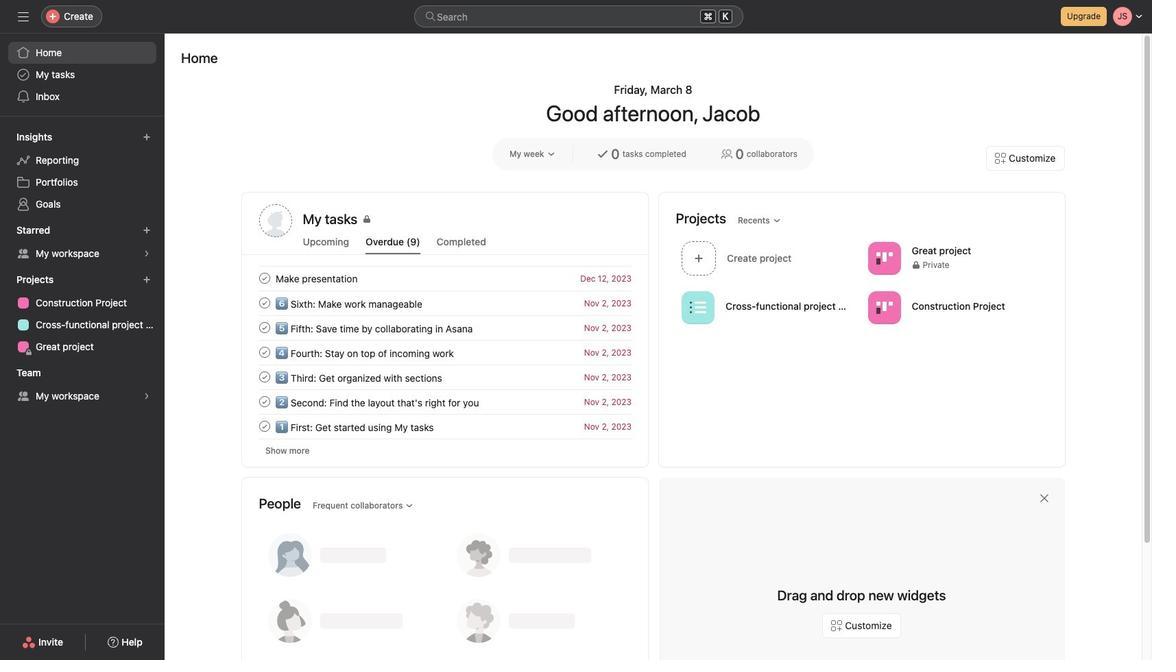 Task type: describe. For each thing, give the bounding box(es) containing it.
1 mark complete image from the top
[[256, 295, 273, 311]]

2 mark complete image from the top
[[256, 320, 273, 336]]

2 mark complete checkbox from the top
[[256, 320, 273, 336]]

new insights image
[[143, 133, 151, 141]]

add items to starred image
[[143, 226, 151, 235]]

global element
[[0, 34, 165, 116]]

3 mark complete image from the top
[[256, 369, 273, 386]]

2 mark complete checkbox from the top
[[256, 419, 273, 435]]

list image
[[690, 299, 706, 316]]

2 mark complete image from the top
[[256, 344, 273, 361]]

dismiss image
[[1039, 493, 1050, 504]]

4 mark complete checkbox from the top
[[256, 369, 273, 386]]

starred element
[[0, 218, 165, 268]]

3 mark complete checkbox from the top
[[256, 344, 273, 361]]

1 board image from the top
[[876, 250, 893, 267]]



Task type: vqa. For each thing, say whether or not it's contained in the screenshot.
1 comment image for '4 subtasks' image
no



Task type: locate. For each thing, give the bounding box(es) containing it.
1 mark complete image from the top
[[256, 270, 273, 287]]

new project or portfolio image
[[143, 276, 151, 284]]

mark complete image
[[256, 295, 273, 311], [256, 344, 273, 361], [256, 369, 273, 386], [256, 394, 273, 410], [256, 419, 273, 435]]

see details, my workspace image
[[143, 250, 151, 258], [143, 392, 151, 401]]

1 vertical spatial see details, my workspace image
[[143, 392, 151, 401]]

see details, my workspace image for starred element
[[143, 250, 151, 258]]

Mark complete checkbox
[[256, 295, 273, 311], [256, 419, 273, 435]]

board image
[[876, 250, 893, 267], [876, 299, 893, 316]]

2 see details, my workspace image from the top
[[143, 392, 151, 401]]

teams element
[[0, 361, 165, 410]]

2 board image from the top
[[876, 299, 893, 316]]

insights element
[[0, 125, 165, 218]]

1 mark complete checkbox from the top
[[256, 270, 273, 287]]

1 see details, my workspace image from the top
[[143, 250, 151, 258]]

5 mark complete checkbox from the top
[[256, 394, 273, 410]]

Mark complete checkbox
[[256, 270, 273, 287], [256, 320, 273, 336], [256, 344, 273, 361], [256, 369, 273, 386], [256, 394, 273, 410]]

4 mark complete image from the top
[[256, 394, 273, 410]]

0 vertical spatial mark complete image
[[256, 270, 273, 287]]

None field
[[414, 5, 744, 27]]

see details, my workspace image for 'teams' element
[[143, 392, 151, 401]]

0 vertical spatial see details, my workspace image
[[143, 250, 151, 258]]

1 mark complete checkbox from the top
[[256, 295, 273, 311]]

1 vertical spatial board image
[[876, 299, 893, 316]]

hide sidebar image
[[18, 11, 29, 22]]

0 vertical spatial mark complete checkbox
[[256, 295, 273, 311]]

0 vertical spatial board image
[[876, 250, 893, 267]]

see details, my workspace image inside 'teams' element
[[143, 392, 151, 401]]

projects element
[[0, 268, 165, 361]]

add profile photo image
[[259, 204, 292, 237]]

Search tasks, projects, and more text field
[[414, 5, 744, 27]]

mark complete image
[[256, 270, 273, 287], [256, 320, 273, 336]]

1 vertical spatial mark complete checkbox
[[256, 419, 273, 435]]

5 mark complete image from the top
[[256, 419, 273, 435]]

1 vertical spatial mark complete image
[[256, 320, 273, 336]]



